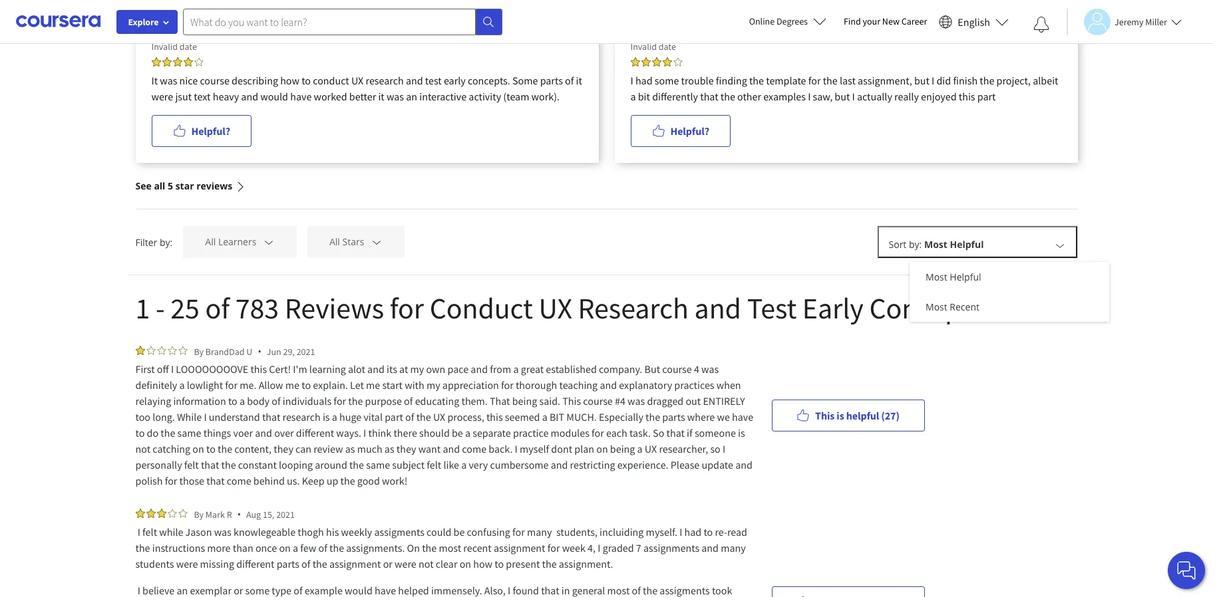 Task type: vqa. For each thing, say whether or not it's contained in the screenshot.
Application fee dropdown button
no



Task type: describe. For each thing, give the bounding box(es) containing it.
to up understand
[[228, 395, 237, 408]]

and inside i felt while jason was knowlegeable thogh his weekly assigments could be confusing for many  students, incluiding myself. i had to re-read the instructions more than once on a few of the assignments. on the most recent assignment for week 4, i graded 7 assignments and many students were missing different parts of the assignment or were not clear on how to present the assignment.
[[702, 542, 719, 555]]

of right few
[[318, 542, 327, 555]]

and up #4
[[600, 379, 617, 392]]

information
[[173, 395, 226, 408]]

especially
[[599, 411, 643, 424]]

students,
[[556, 526, 598, 539]]

• for by branddad u • jun 29, 2021
[[258, 345, 261, 358]]

could
[[427, 526, 451, 539]]

have inside it was nice course describing how to conduct ux research and test early concepts. some parts of it were jsut text heavy and would have worked better it was an interactive activity (team work).
[[290, 90, 312, 103]]

great
[[521, 363, 544, 376]]

of up there
[[405, 411, 414, 424]]

separate
[[473, 427, 511, 440]]

graded
[[603, 542, 634, 555]]

this is helpful (27)
[[815, 409, 900, 422]]

to up individuals
[[302, 379, 311, 392]]

be inside first off i loooooooove this cert! i'm learning alot and its at my own pace and from a great established company. but course 4 was definitely a lowlight for me. allow me to explain. let me start with my appreciation for thorough teaching and explanatory practices when relaying information to a body of individuals for the purpose of educating them. that being said. this course #4 was dragged out entirely too long. while i understand that research is a huge vital part of the ux process, this seemed a bit much. especially the parts where we have to do the same things voer and over different ways. i think there should be a separate practice modules for each task. so that if someone is not catching on to the content, they can review as much as they want and come back. i myself dont plan on being a ux researcher, so i personally felt that the constant looping around the same subject felt like a very cumbersome and restricting experience. please update and polish for those that come behind us. keep up the good work!
[[452, 427, 463, 440]]

filled star image up nice
[[183, 57, 193, 67]]

most recent menu item
[[910, 292, 1109, 322]]

i right back.
[[515, 443, 518, 456]]

differently
[[652, 90, 698, 103]]

where
[[687, 411, 715, 424]]

be inside i felt while jason was knowlegeable thogh his weekly assigments could be confusing for many  students, incluiding myself. i had to re-read the instructions more than once on a few of the assignments. on the most recent assignment for week 4, i graded 7 assignments and many students were missing different parts of the assignment or were not clear on how to present the assignment.
[[454, 526, 465, 539]]

1 horizontal spatial were
[[176, 558, 198, 571]]

research inside it was nice course describing how to conduct ux research and test early concepts. some parts of it were jsut text heavy and would have worked better it was an interactive activity (team work).
[[366, 74, 404, 87]]

1 vertical spatial come
[[227, 475, 251, 488]]

it was nice course describing how to conduct ux research and test early concepts. some parts of it were jsut text heavy and would have worked better it was an interactive activity (team work).
[[151, 74, 582, 103]]

the down finding
[[721, 90, 735, 103]]

1 vertical spatial being
[[610, 443, 635, 456]]

1 horizontal spatial come
[[462, 443, 487, 456]]

thorough
[[516, 379, 557, 392]]

over
[[274, 427, 294, 440]]

subject
[[392, 459, 425, 472]]

this is helpful (27) button
[[772, 400, 925, 432]]

0 horizontal spatial is
[[323, 411, 330, 424]]

1 horizontal spatial same
[[366, 459, 390, 472]]

the down his
[[329, 542, 344, 555]]

i felt while jason was knowlegeable thogh his weekly assigments could be confusing for many  students, incluiding myself. i had to re-read the instructions more than once on a few of the assignments. on the most recent assignment for week 4, i graded 7 assignments and many students were missing different parts of the assignment or were not clear on how to present the assignment.
[[135, 526, 749, 571]]

loooooooove
[[176, 363, 248, 376]]

with
[[405, 379, 424, 392]]

and up like
[[443, 443, 460, 456]]

filled star image down ms invalid date
[[162, 57, 171, 67]]

by: for sort
[[909, 238, 922, 251]]

(27)
[[881, 409, 900, 422]]

researcher,
[[659, 443, 708, 456]]

the down things
[[218, 443, 232, 456]]

that inside i had some trouble finding the template for the last assignment, but i did finish the project, albeit a bit differently that the other examples i saw, but i actually really enjoyed this part
[[700, 90, 718, 103]]

this inside "button"
[[815, 409, 835, 422]]

on right once
[[279, 542, 291, 555]]

filled star image down polish
[[146, 509, 155, 518]]

was right #4
[[628, 395, 645, 408]]

constant
[[238, 459, 277, 472]]

1 vertical spatial it
[[378, 90, 384, 103]]

most
[[439, 542, 461, 555]]

to left present
[[495, 558, 504, 571]]

concepts.
[[468, 74, 510, 87]]

1 - 25 of 783 reviews for conduct ux research and test early concepts
[[135, 290, 982, 327]]

the left constant at the left bottom of the page
[[221, 459, 236, 472]]

established
[[546, 363, 597, 376]]

update
[[702, 459, 733, 472]]

u
[[246, 346, 252, 358]]

of inside it was nice course describing how to conduct ux research and test early concepts. some parts of it were jsut text heavy and would have worked better it was an interactive activity (team work).
[[565, 74, 574, 87]]

plan
[[574, 443, 594, 456]]

purpose
[[365, 395, 402, 408]]

much.
[[567, 411, 597, 424]]

was left an
[[387, 90, 404, 103]]

by for by branddad u • jun 29, 2021
[[194, 346, 204, 358]]

jun
[[267, 346, 281, 358]]

1 horizontal spatial many
[[721, 542, 746, 555]]

educating
[[415, 395, 459, 408]]

0 horizontal spatial many
[[527, 526, 552, 539]]

for right confusing
[[512, 526, 525, 539]]

understand
[[209, 411, 260, 424]]

assigments
[[374, 526, 425, 539]]

ux down educating
[[433, 411, 445, 424]]

1 horizontal spatial chevron down image
[[1054, 240, 1066, 252]]

that right those
[[206, 475, 225, 488]]

online degrees button
[[738, 7, 837, 36]]

examples
[[763, 90, 806, 103]]

we
[[717, 411, 730, 424]]

and left the "its"
[[367, 363, 385, 376]]

the left last
[[823, 74, 838, 87]]

much
[[357, 443, 382, 456]]

had inside i felt while jason was knowlegeable thogh his weekly assigments could be confusing for many  students, incluiding myself. i had to re-read the instructions more than once on a few of the assignments. on the most recent assignment for week 4, i graded 7 assignments and many students were missing different parts of the assignment or were not clear on how to present the assignment.
[[684, 526, 702, 539]]

the right finish
[[980, 74, 994, 87]]

on right plan
[[596, 443, 608, 456]]

1 me from the left
[[285, 379, 299, 392]]

that up those
[[201, 459, 219, 472]]

heavy
[[213, 90, 239, 103]]

star
[[175, 180, 194, 192]]

was right 4
[[701, 363, 719, 376]]

and down dont
[[551, 459, 568, 472]]

first off i loooooooove this cert! i'm learning alot and its at my own pace and from a great established company. but course 4 was definitely a lowlight for me. allow me to explain. let me start with my appreciation for thorough teaching and explanatory practices when relaying information to a body of individuals for the purpose of educating them. that being said. this course #4 was dragged out entirely too long. while i understand that research is a huge vital part of the ux process, this seemed a bit much. especially the parts where we have to do the same things voer and over different ways. i think there should be a separate practice modules for each task. so that if someone is not catching on to the content, they can review as much as they want and come back. i myself dont plan on being a ux researcher, so i personally felt that the constant looping around the same subject felt like a very cumbersome and restricting experience. please update and polish for those that come behind us. keep up the good work!
[[135, 363, 756, 488]]

2 me from the left
[[366, 379, 380, 392]]

-
[[156, 290, 165, 327]]

the up so
[[646, 411, 660, 424]]

that up over
[[262, 411, 280, 424]]

knowlegeable
[[234, 526, 296, 539]]

by for by mark r • aug 15, 2021
[[194, 509, 204, 521]]

for down explain.
[[334, 395, 346, 408]]

find your new career link
[[837, 13, 934, 30]]

bit
[[550, 411, 564, 424]]

0 vertical spatial most
[[924, 238, 948, 251]]

test
[[747, 290, 797, 327]]

• for by mark r • aug 15, 2021
[[237, 508, 241, 521]]

the up good
[[349, 459, 364, 472]]

i right the so
[[723, 443, 726, 456]]

1 horizontal spatial it
[[576, 74, 582, 87]]

relaying
[[135, 395, 171, 408]]

for left week
[[548, 542, 560, 555]]

29,
[[283, 346, 295, 358]]

was inside i felt while jason was knowlegeable thogh his weekly assigments could be confusing for many  students, incluiding myself. i had to re-read the instructions more than once on a few of the assignments. on the most recent assignment for week 4, i graded 7 assignments and many students were missing different parts of the assignment or were not clear on how to present the assignment.
[[214, 526, 231, 539]]

i left some
[[631, 74, 633, 87]]

assignment.
[[559, 558, 613, 571]]

vital
[[364, 411, 383, 424]]

dont
[[551, 443, 572, 456]]

other
[[737, 90, 761, 103]]

and up appreciation
[[471, 363, 488, 376]]

start
[[382, 379, 403, 392]]

and down describing
[[241, 90, 258, 103]]

assignments.
[[346, 542, 405, 555]]

conduct
[[430, 290, 533, 327]]

do
[[147, 427, 158, 440]]

to left do
[[135, 427, 145, 440]]

2 horizontal spatial felt
[[427, 459, 441, 472]]

for up the at
[[390, 290, 424, 327]]

the down few
[[313, 558, 327, 571]]

would
[[260, 90, 288, 103]]

parts inside i felt while jason was knowlegeable thogh his weekly assigments could be confusing for many  students, incluiding myself. i had to re-read the instructions more than once on a few of the assignments. on the most recent assignment for week 4, i graded 7 assignments and many students were missing different parts of the assignment or were not clear on how to present the assignment.
[[277, 558, 299, 571]]

most for most recent
[[926, 301, 947, 313]]

those
[[179, 475, 204, 488]]

voer
[[233, 427, 253, 440]]

ms
[[151, 27, 163, 39]]

seemed
[[505, 411, 540, 424]]

of down 'allow'
[[272, 395, 281, 408]]

1 as from the left
[[345, 443, 355, 456]]

2 invalid from the left
[[631, 41, 657, 53]]

jeremy miller
[[1115, 16, 1167, 28]]

the right up
[[340, 475, 355, 488]]

mark
[[206, 509, 225, 521]]

for down "personally"
[[165, 475, 177, 488]]

said.
[[539, 395, 560, 408]]

1 helpful from the top
[[950, 238, 984, 251]]

2 horizontal spatial were
[[395, 558, 416, 571]]

filter
[[135, 236, 157, 249]]

the right present
[[542, 558, 557, 571]]

alot
[[348, 363, 365, 376]]

1 horizontal spatial my
[[427, 379, 440, 392]]

the right on
[[422, 542, 437, 555]]

out
[[686, 395, 701, 408]]

keep
[[302, 475, 324, 488]]

myself.
[[646, 526, 677, 539]]

had inside i had some trouble finding the template for the last assignment, but i did finish the project, albeit a bit differently that the other examples i saw, but i actually really enjoyed this part
[[635, 74, 653, 87]]

personally
[[135, 459, 182, 472]]

concepts
[[869, 290, 982, 327]]

chat with us image
[[1176, 560, 1197, 582]]

i right while
[[204, 411, 207, 424]]

research inside first off i loooooooove this cert! i'm learning alot and its at my own pace and from a great established company. but course 4 was definitely a lowlight for me. allow me to explain. let me start with my appreciation for thorough teaching and explanatory practices when relaying information to a body of individuals for the purpose of educating them. that being said. this course #4 was dragged out entirely too long. while i understand that research is a huge vital part of the ux process, this seemed a bit much. especially the parts where we have to do the same things voer and over different ways. i think there should be a separate practice modules for each task. so that if someone is not catching on to the content, they can review as much as they want and come back. i myself dont plan on being a ux researcher, so i personally felt that the constant looping around the same subject felt like a very cumbersome and restricting experience. please update and polish for those that come behind us. keep up the good work!
[[282, 411, 321, 424]]

2021 for by mark r • aug 15, 2021
[[276, 509, 295, 521]]

i left the while
[[138, 526, 140, 539]]

career
[[902, 15, 927, 27]]

degrees
[[777, 15, 808, 27]]

the up the "other"
[[749, 74, 764, 87]]

1 horizontal spatial is
[[738, 427, 745, 440]]

bit
[[638, 90, 650, 103]]

different inside i felt while jason was knowlegeable thogh his weekly assigments could be confusing for many  students, incluiding myself. i had to re-read the instructions more than once on a few of the assignments. on the most recent assignment for week 4, i graded 7 assignments and many students were missing different parts of the assignment or were not clear on how to present the assignment.
[[236, 558, 275, 571]]

ux down so
[[645, 443, 657, 456]]

i up assignments at the right
[[680, 526, 682, 539]]

me.
[[240, 379, 257, 392]]

2 date from the left
[[659, 41, 676, 53]]

a inside i felt while jason was knowlegeable thogh his weekly assigments could be confusing for many  students, incluiding myself. i had to re-read the instructions more than once on a few of the assignments. on the most recent assignment for week 4, i graded 7 assignments and many students were missing different parts of the assignment or were not clear on how to present the assignment.
[[293, 542, 298, 555]]

have inside first off i loooooooove this cert! i'm learning alot and its at my own pace and from a great established company. but course 4 was definitely a lowlight for me. allow me to explain. let me start with my appreciation for thorough teaching and explanatory practices when relaying information to a body of individuals for the purpose of educating them. that being said. this course #4 was dragged out entirely too long. while i understand that research is a huge vital part of the ux process, this seemed a bit much. especially the parts where we have to do the same things voer and over different ways. i think there should be a separate practice modules for each task. so that if someone is not catching on to the content, they can review as much as they want and come back. i myself dont plan on being a ux researcher, so i personally felt that the constant looping around the same subject felt like a very cumbersome and restricting experience. please update and polish for those that come behind us. keep up the good work!
[[732, 411, 753, 424]]

the right do
[[161, 427, 175, 440]]

explanatory
[[619, 379, 672, 392]]

for left me.
[[225, 379, 238, 392]]

reviews
[[196, 180, 232, 192]]

cert!
[[269, 363, 291, 376]]

ms invalid date
[[151, 27, 197, 53]]

most helpful menu item
[[910, 262, 1109, 292]]

filled star image up the it
[[151, 57, 161, 67]]

miller
[[1146, 16, 1167, 28]]

0 vertical spatial assignment
[[494, 542, 545, 555]]

of down with
[[404, 395, 413, 408]]

1 vertical spatial assignment
[[329, 558, 381, 571]]

the up students
[[135, 542, 150, 555]]

by branddad u • jun 29, 2021
[[194, 345, 315, 358]]

i left the did
[[932, 74, 935, 87]]

around
[[315, 459, 347, 472]]

his
[[326, 526, 339, 539]]

while
[[159, 526, 183, 539]]



Task type: locate. For each thing, give the bounding box(es) containing it.
test
[[425, 74, 442, 87]]

0 horizontal spatial were
[[151, 90, 173, 103]]

felt down want
[[427, 459, 441, 472]]

2021 inside by branddad u • jun 29, 2021
[[297, 346, 315, 358]]

ways.
[[336, 427, 361, 440]]

weekly
[[341, 526, 372, 539]]

1 vertical spatial many
[[721, 542, 746, 555]]

25
[[171, 290, 200, 327]]

1 horizontal spatial different
[[296, 427, 334, 440]]

2 they from the left
[[397, 443, 416, 456]]

menu containing most helpful
[[910, 262, 1109, 322]]

the down let
[[348, 395, 363, 408]]

ux up 'better'
[[351, 74, 364, 87]]

helpful inside most helpful menu item
[[950, 271, 981, 284]]

not down on
[[419, 558, 434, 571]]

come up very on the bottom left
[[462, 443, 487, 456]]

they down there
[[397, 443, 416, 456]]

pace
[[448, 363, 469, 376]]

research
[[578, 290, 689, 327]]

sort by: most helpful
[[889, 238, 984, 251]]

by inside by mark r • aug 15, 2021
[[194, 509, 204, 521]]

myself
[[520, 443, 549, 456]]

0 vertical spatial by
[[194, 346, 204, 358]]

was up more
[[214, 526, 231, 539]]

course inside it was nice course describing how to conduct ux research and test early concepts. some parts of it were jsut text heavy and would have worked better it was an interactive activity (team work).
[[200, 74, 230, 87]]

and left test
[[694, 290, 741, 327]]

saw,
[[813, 90, 833, 103]]

online degrees
[[749, 15, 808, 27]]

date inside ms invalid date
[[180, 41, 197, 53]]

company.
[[599, 363, 642, 376]]

1 horizontal spatial assignment
[[494, 542, 545, 555]]

0 vertical spatial be
[[452, 427, 463, 440]]

2 vertical spatial this
[[486, 411, 503, 424]]

is left helpful
[[837, 409, 844, 422]]

too
[[135, 411, 150, 424]]

0 horizontal spatial helpful?
[[191, 124, 230, 138]]

finding
[[716, 74, 747, 87]]

1 vertical spatial course
[[662, 363, 692, 376]]

2 helpful from the top
[[950, 271, 981, 284]]

how inside i felt while jason was knowlegeable thogh his weekly assigments could be confusing for many  students, incluiding myself. i had to re-read the instructions more than once on a few of the assignments. on the most recent assignment for week 4, i graded 7 assignments and many students were missing different parts of the assignment or were not clear on how to present the assignment.
[[473, 558, 493, 571]]

1 horizontal spatial 2021
[[297, 346, 315, 358]]

0 horizontal spatial chevron down image
[[371, 237, 383, 248]]

1 horizontal spatial not
[[419, 558, 434, 571]]

2 vertical spatial parts
[[277, 558, 299, 571]]

0 vertical spatial not
[[135, 443, 150, 456]]

0 vertical spatial course
[[200, 74, 230, 87]]

my right the at
[[410, 363, 424, 376]]

many
[[527, 526, 552, 539], [721, 542, 746, 555]]

for inside i had some trouble finding the template for the last assignment, but i did finish the project, albeit a bit differently that the other examples i saw, but i actually really enjoyed this part
[[808, 74, 821, 87]]

english button
[[934, 0, 1014, 43]]

assignments
[[644, 542, 700, 555]]

appreciation
[[442, 379, 499, 392]]

0 vertical spatial have
[[290, 90, 312, 103]]

me right let
[[366, 379, 380, 392]]

find
[[844, 15, 861, 27]]

was
[[160, 74, 177, 87], [387, 90, 404, 103], [701, 363, 719, 376], [628, 395, 645, 408], [214, 526, 231, 539]]

1 vertical spatial 2021
[[276, 509, 295, 521]]

while
[[177, 411, 202, 424]]

for down from
[[501, 379, 514, 392]]

were down instructions
[[176, 558, 198, 571]]

coursera image
[[16, 11, 100, 32]]

some
[[512, 74, 538, 87]]

of right 25
[[205, 290, 230, 327]]

date up some
[[659, 41, 676, 53]]

how inside it was nice course describing how to conduct ux research and test early concepts. some parts of it were jsut text heavy and would have worked better it was an interactive activity (team work).
[[280, 74, 299, 87]]

that left if
[[667, 427, 685, 440]]

0 horizontal spatial felt
[[142, 526, 157, 539]]

0 vertical spatial parts
[[540, 74, 563, 87]]

and down re-
[[702, 542, 719, 555]]

for up saw,
[[808, 74, 821, 87]]

menu
[[910, 262, 1109, 322]]

and up an
[[406, 74, 423, 87]]

parts inside it was nice course describing how to conduct ux research and test early concepts. some parts of it were jsut text heavy and would have worked better it was an interactive activity (team work).
[[540, 74, 563, 87]]

0 vertical spatial how
[[280, 74, 299, 87]]

0 horizontal spatial being
[[512, 395, 537, 408]]

individuals
[[283, 395, 332, 408]]

things
[[203, 427, 231, 440]]

assignment down 'assignments.' at the left
[[329, 558, 381, 571]]

felt inside i felt while jason was knowlegeable thogh his weekly assigments could be confusing for many  students, incluiding myself. i had to re-read the instructions more than once on a few of the assignments. on the most recent assignment for week 4, i graded 7 assignments and many students were missing different parts of the assignment or were not clear on how to present the assignment.
[[142, 526, 157, 539]]

parts inside first off i loooooooove this cert! i'm learning alot and its at my own pace and from a great established company. but course 4 was definitely a lowlight for me. allow me to explain. let me start with my appreciation for thorough teaching and explanatory practices when relaying information to a body of individuals for the purpose of educating them. that being said. this course #4 was dragged out entirely too long. while i understand that research is a huge vital part of the ux process, this seemed a bit much. especially the parts where we have to do the same things voer and over different ways. i think there should be a separate practice modules for each task. so that if someone is not catching on to the content, they can review as much as they want and come back. i myself dont plan on being a ux researcher, so i personally felt that the constant looping around the same subject felt like a very cumbersome and restricting experience. please update and polish for those that come behind us. keep up the good work!
[[662, 411, 685, 424]]

this inside first off i loooooooove this cert! i'm learning alot and its at my own pace and from a great established company. but course 4 was definitely a lowlight for me. allow me to explain. let me start with my appreciation for thorough teaching and explanatory practices when relaying information to a body of individuals for the purpose of educating them. that being said. this course #4 was dragged out entirely too long. while i understand that research is a huge vital part of the ux process, this seemed a bit much. especially the parts where we have to do the same things voer and over different ways. i think there should be a separate practice modules for each task. so that if someone is not catching on to the content, they can review as much as they want and come back. i myself dont plan on being a ux researcher, so i personally felt that the constant looping around the same subject felt like a very cumbersome and restricting experience. please update and polish for those that come behind us. keep up the good work!
[[562, 395, 581, 408]]

they
[[274, 443, 293, 456], [397, 443, 416, 456]]

parts down once
[[277, 558, 299, 571]]

really
[[895, 90, 919, 103]]

not inside first off i loooooooove this cert! i'm learning alot and its at my own pace and from a great established company. but course 4 was definitely a lowlight for me. allow me to explain. let me start with my appreciation for thorough teaching and explanatory practices when relaying information to a body of individuals for the purpose of educating them. that being said. this course #4 was dragged out entirely too long. while i understand that research is a huge vital part of the ux process, this seemed a bit much. especially the parts where we have to do the same things voer and over different ways. i think there should be a separate practice modules for each task. so that if someone is not catching on to the content, they can review as much as they want and come back. i myself dont plan on being a ux researcher, so i personally felt that the constant looping around the same subject felt like a very cumbersome and restricting experience. please update and polish for those that come behind us. keep up the good work!
[[135, 443, 150, 456]]

1 horizontal spatial had
[[684, 526, 702, 539]]

1 horizontal spatial parts
[[540, 74, 563, 87]]

0 vertical spatial this
[[959, 90, 975, 103]]

find your new career
[[844, 15, 927, 27]]

0 horizontal spatial me
[[285, 379, 299, 392]]

1 by from the top
[[194, 346, 204, 358]]

0 horizontal spatial this
[[562, 395, 581, 408]]

like
[[443, 459, 459, 472]]

• right "r"
[[237, 508, 241, 521]]

i left saw,
[[808, 90, 811, 103]]

be down process,
[[452, 427, 463, 440]]

0 vertical spatial come
[[462, 443, 487, 456]]

2 helpful? button from the left
[[631, 115, 731, 147]]

by
[[194, 346, 204, 358], [194, 509, 204, 521]]

star image
[[194, 57, 203, 67], [146, 346, 155, 355], [157, 346, 166, 355], [167, 346, 177, 355]]

being up seemed
[[512, 395, 537, 408]]

a inside i had some trouble finding the template for the last assignment, but i did finish the project, albeit a bit differently that the other examples i saw, but i actually really enjoyed this part
[[631, 90, 636, 103]]

to left re-
[[704, 526, 713, 539]]

your
[[863, 15, 881, 27]]

on
[[193, 443, 204, 456], [596, 443, 608, 456], [279, 542, 291, 555], [460, 558, 471, 571]]

4
[[694, 363, 699, 376]]

learning
[[309, 363, 346, 376]]

1 horizontal spatial this
[[815, 409, 835, 422]]

0 horizontal spatial invalid
[[151, 41, 178, 53]]

1 vertical spatial •
[[237, 508, 241, 521]]

jason
[[185, 526, 212, 539]]

course up "heavy" at the top of the page
[[200, 74, 230, 87]]

and
[[406, 74, 423, 87], [241, 90, 258, 103], [694, 290, 741, 327], [367, 363, 385, 376], [471, 363, 488, 376], [600, 379, 617, 392], [255, 427, 272, 440], [443, 443, 460, 456], [551, 459, 568, 472], [735, 459, 753, 472], [702, 542, 719, 555]]

modules
[[551, 427, 590, 440]]

my
[[410, 363, 424, 376], [427, 379, 440, 392]]

filled star image
[[173, 57, 182, 67], [631, 57, 640, 67], [641, 57, 651, 67], [135, 346, 145, 355], [135, 509, 145, 518]]

come down constant at the left bottom of the page
[[227, 475, 251, 488]]

to inside it was nice course describing how to conduct ux research and test early concepts. some parts of it were jsut text heavy and would have worked better it was an interactive activity (team work).
[[302, 74, 311, 87]]

helpful? button down differently
[[631, 115, 731, 147]]

so
[[710, 443, 721, 456]]

0 horizontal spatial different
[[236, 558, 275, 571]]

same down while
[[177, 427, 201, 440]]

on down things
[[193, 443, 204, 456]]

part inside first off i loooooooove this cert! i'm learning alot and its at my own pace and from a great established company. but course 4 was definitely a lowlight for me. allow me to explain. let me start with my appreciation for thorough teaching and explanatory practices when relaying information to a body of individuals for the purpose of educating them. that being said. this course #4 was dragged out entirely too long. while i understand that research is a huge vital part of the ux process, this seemed a bit much. especially the parts where we have to do the same things voer and over different ways. i think there should be a separate practice modules for each task. so that if someone is not catching on to the content, they can review as much as they want and come back. i myself dont plan on being a ux researcher, so i personally felt that the constant looping around the same subject felt like a very cumbersome and restricting experience. please update and polish for those that come behind us. keep up the good work!
[[385, 411, 403, 424]]

1 vertical spatial same
[[366, 459, 390, 472]]

up
[[327, 475, 338, 488]]

interactive
[[419, 90, 467, 103]]

branddad
[[206, 346, 245, 358]]

1 vertical spatial most
[[926, 271, 947, 284]]

they down over
[[274, 443, 293, 456]]

0 horizontal spatial by:
[[160, 236, 173, 249]]

filled star image down invalid date on the top right
[[652, 57, 661, 67]]

0 vertical spatial this
[[562, 395, 581, 408]]

i down last
[[852, 90, 855, 103]]

1 horizontal spatial •
[[258, 345, 261, 358]]

how up the would on the top of the page
[[280, 74, 299, 87]]

1 horizontal spatial helpful?
[[670, 124, 709, 138]]

1 horizontal spatial how
[[473, 558, 493, 571]]

to down things
[[206, 443, 216, 456]]

0 horizontal spatial same
[[177, 427, 201, 440]]

an
[[406, 90, 417, 103]]

1 horizontal spatial they
[[397, 443, 416, 456]]

helpful? for first 'helpful?' button from the left
[[191, 124, 230, 138]]

2021 right 29,
[[297, 346, 315, 358]]

and up content,
[[255, 427, 272, 440]]

i right "off"
[[171, 363, 174, 376]]

by: right filter
[[160, 236, 173, 249]]

this inside i had some trouble finding the template for the last assignment, but i did finish the project, albeit a bit differently that the other examples i saw, but i actually really enjoyed this part
[[959, 90, 975, 103]]

conduct
[[313, 74, 349, 87]]

date up nice
[[180, 41, 197, 53]]

helpful? button
[[151, 115, 252, 147], [631, 115, 731, 147]]

0 horizontal spatial helpful? button
[[151, 115, 252, 147]]

should
[[419, 427, 450, 440]]

back.
[[489, 443, 513, 456]]

2 horizontal spatial course
[[662, 363, 692, 376]]

5
[[168, 180, 173, 192]]

1 they from the left
[[274, 443, 293, 456]]

lowlight
[[187, 379, 223, 392]]

actually
[[857, 90, 892, 103]]

show notifications image
[[1034, 17, 1049, 33]]

2 vertical spatial course
[[583, 395, 613, 408]]

0 vertical spatial being
[[512, 395, 537, 408]]

did
[[937, 74, 951, 87]]

1 horizontal spatial course
[[583, 395, 613, 408]]

1 invalid from the left
[[151, 41, 178, 53]]

its
[[387, 363, 397, 376]]

by: for filter
[[160, 236, 173, 249]]

0 horizontal spatial it
[[378, 90, 384, 103]]

ux
[[351, 74, 364, 87], [539, 290, 572, 327], [433, 411, 445, 424], [645, 443, 657, 456]]

• right u
[[258, 345, 261, 358]]

2 as from the left
[[385, 443, 394, 456]]

by inside by branddad u • jun 29, 2021
[[194, 346, 204, 358]]

it right 'better'
[[378, 90, 384, 103]]

thogh
[[298, 526, 324, 539]]

2021
[[297, 346, 315, 358], [276, 509, 295, 521]]

them.
[[462, 395, 488, 408]]

chevron down image
[[371, 237, 383, 248], [1054, 240, 1066, 252]]

it
[[151, 74, 158, 87]]

of down few
[[302, 558, 310, 571]]

most down sort by: most helpful
[[926, 271, 947, 284]]

come
[[462, 443, 487, 456], [227, 475, 251, 488]]

0 horizontal spatial come
[[227, 475, 251, 488]]

invalid inside ms invalid date
[[151, 41, 178, 53]]

had
[[635, 74, 653, 87], [684, 526, 702, 539]]

explore
[[128, 16, 159, 28]]

i right 4, at the bottom
[[598, 542, 601, 555]]

0 vertical spatial same
[[177, 427, 201, 440]]

how down recent at left
[[473, 558, 493, 571]]

have
[[290, 90, 312, 103], [732, 411, 753, 424]]

were inside it was nice course describing how to conduct ux research and test early concepts. some parts of it were jsut text heavy and would have worked better it was an interactive activity (team work).
[[151, 90, 173, 103]]

1 vertical spatial had
[[684, 526, 702, 539]]

0 vertical spatial my
[[410, 363, 424, 376]]

1 date from the left
[[180, 41, 197, 53]]

felt up those
[[184, 459, 199, 472]]

course
[[200, 74, 230, 87], [662, 363, 692, 376], [583, 395, 613, 408]]

filled star image up some
[[663, 57, 672, 67]]

chevron down image
[[263, 237, 275, 248]]

task.
[[630, 427, 651, 440]]

this left helpful
[[815, 409, 835, 422]]

What do you want to learn? text field
[[183, 8, 476, 35]]

on
[[407, 542, 420, 555]]

helpful? button down text
[[151, 115, 252, 147]]

have right the would on the top of the page
[[290, 90, 312, 103]]

most up most helpful
[[924, 238, 948, 251]]

not inside i felt while jason was knowlegeable thogh his weekly assigments could be confusing for many  students, incluiding myself. i had to re-read the instructions more than once on a few of the assignments. on the most recent assignment for week 4, i graded 7 assignments and many students were missing different parts of the assignment or were not clear on how to present the assignment.
[[419, 558, 434, 571]]

0 horizontal spatial 2021
[[276, 509, 295, 521]]

1 vertical spatial helpful
[[950, 271, 981, 284]]

2 vertical spatial most
[[926, 301, 947, 313]]

good
[[357, 475, 380, 488]]

2021 for by branddad u • jun 29, 2021
[[297, 346, 315, 358]]

0 horizontal spatial had
[[635, 74, 653, 87]]

helpful? down text
[[191, 124, 230, 138]]

0 vertical spatial •
[[258, 345, 261, 358]]

this up the separate
[[486, 411, 503, 424]]

felt left the while
[[142, 526, 157, 539]]

invalid date
[[631, 41, 676, 53]]

enjoyed
[[921, 90, 957, 103]]

some
[[655, 74, 679, 87]]

entirely
[[703, 395, 745, 408]]

the up should
[[416, 411, 431, 424]]

0 horizontal spatial parts
[[277, 558, 299, 571]]

1 vertical spatial different
[[236, 558, 275, 571]]

1 horizontal spatial date
[[659, 41, 676, 53]]

1 vertical spatial how
[[473, 558, 493, 571]]

0 horizontal spatial part
[[385, 411, 403, 424]]

helpful? for first 'helpful?' button from the right
[[670, 124, 709, 138]]

that down the trouble
[[700, 90, 718, 103]]

1 vertical spatial be
[[454, 526, 465, 539]]

finish
[[953, 74, 978, 87]]

0 horizontal spatial have
[[290, 90, 312, 103]]

1 vertical spatial this
[[815, 409, 835, 422]]

more
[[207, 542, 231, 555]]

parts down dragged
[[662, 411, 685, 424]]

by up loooooooove
[[194, 346, 204, 358]]

from
[[490, 363, 511, 376]]

of
[[565, 74, 574, 87], [205, 290, 230, 327], [272, 395, 281, 408], [404, 395, 413, 408], [405, 411, 414, 424], [318, 542, 327, 555], [302, 558, 310, 571]]

recent
[[950, 301, 980, 313]]

most left 'recent'
[[926, 301, 947, 313]]

last
[[840, 74, 856, 87]]

sort
[[889, 238, 907, 251]]

this
[[562, 395, 581, 408], [815, 409, 835, 422]]

was right the it
[[160, 74, 177, 87]]

1 helpful? from the left
[[191, 124, 230, 138]]

it right some
[[576, 74, 582, 87]]

at
[[399, 363, 408, 376]]

1 horizontal spatial felt
[[184, 459, 199, 472]]

1 horizontal spatial as
[[385, 443, 394, 456]]

0 horizontal spatial •
[[237, 508, 241, 521]]

part down finish
[[977, 90, 996, 103]]

filled star image
[[151, 57, 161, 67], [162, 57, 171, 67], [183, 57, 193, 67], [652, 57, 661, 67], [663, 57, 672, 67], [146, 509, 155, 518], [157, 509, 166, 518]]

ux up established
[[539, 290, 572, 327]]

instructions
[[152, 542, 205, 555]]

not down do
[[135, 443, 150, 456]]

most for most helpful
[[926, 271, 947, 284]]

as down think
[[385, 443, 394, 456]]

0 horizontal spatial research
[[282, 411, 321, 424]]

0 horizontal spatial date
[[180, 41, 197, 53]]

is inside "button"
[[837, 409, 844, 422]]

1 vertical spatial my
[[427, 379, 440, 392]]

0 vertical spatial but
[[914, 74, 930, 87]]

1 horizontal spatial have
[[732, 411, 753, 424]]

i left think
[[363, 427, 366, 440]]

1 helpful? button from the left
[[151, 115, 252, 147]]

a
[[631, 90, 636, 103], [513, 363, 519, 376], [179, 379, 185, 392], [240, 395, 245, 408], [332, 411, 337, 424], [542, 411, 548, 424], [465, 427, 471, 440], [637, 443, 643, 456], [461, 459, 467, 472], [293, 542, 298, 555]]

None search field
[[183, 8, 502, 35]]

research down individuals
[[282, 411, 321, 424]]

1 vertical spatial but
[[835, 90, 850, 103]]

can
[[296, 443, 311, 456]]

0 vertical spatial different
[[296, 427, 334, 440]]

2 by from the top
[[194, 509, 204, 521]]

project,
[[997, 74, 1031, 87]]

for left each
[[592, 427, 604, 440]]

and right update
[[735, 459, 753, 472]]

part inside i had some trouble finding the template for the last assignment, but i did finish the project, albeit a bit differently that the other examples i saw, but i actually really enjoyed this part
[[977, 90, 996, 103]]

different inside first off i loooooooove this cert! i'm learning alot and its at my own pace and from a great established company. but course 4 was definitely a lowlight for me. allow me to explain. let me start with my appreciation for thorough teaching and explanatory practices when relaying information to a body of individuals for the purpose of educating them. that being said. this course #4 was dragged out entirely too long. while i understand that research is a huge vital part of the ux process, this seemed a bit much. especially the parts where we have to do the same things voer and over different ways. i think there should be a separate practice modules for each task. so that if someone is not catching on to the content, they can review as much as they want and come back. i myself dont plan on being a ux researcher, so i personally felt that the constant looping around the same subject felt like a very cumbersome and restricting experience. please update and polish for those that come behind us. keep up the good work!
[[296, 427, 334, 440]]

0 horizontal spatial my
[[410, 363, 424, 376]]

course left #4
[[583, 395, 613, 408]]

1 vertical spatial this
[[250, 363, 267, 376]]

star image
[[673, 57, 682, 67], [178, 346, 187, 355], [167, 509, 177, 518], [178, 509, 187, 518]]

0 vertical spatial 2021
[[297, 346, 315, 358]]

0 vertical spatial helpful
[[950, 238, 984, 251]]

were down the it
[[151, 90, 173, 103]]

1 horizontal spatial but
[[914, 74, 930, 87]]

2021 inside by mark r • aug 15, 2021
[[276, 509, 295, 521]]

parts up work).
[[540, 74, 563, 87]]

1 horizontal spatial research
[[366, 74, 404, 87]]

being down each
[[610, 443, 635, 456]]

0 horizontal spatial this
[[250, 363, 267, 376]]

filled star image up the while
[[157, 509, 166, 518]]

on right the clear on the bottom of page
[[460, 558, 471, 571]]

jeremy
[[1115, 16, 1144, 28]]

or
[[383, 558, 393, 571]]

1 horizontal spatial invalid
[[631, 41, 657, 53]]

0 horizontal spatial but
[[835, 90, 850, 103]]

0 vertical spatial research
[[366, 74, 404, 87]]

2 horizontal spatial this
[[959, 90, 975, 103]]

reviews
[[285, 290, 384, 327]]

ux inside it was nice course describing how to conduct ux research and test early concepts. some parts of it were jsut text heavy and would have worked better it was an interactive activity (team work).
[[351, 74, 364, 87]]

content,
[[234, 443, 272, 456]]

2 helpful? from the left
[[670, 124, 709, 138]]

i had some trouble finding the template for the last assignment, but i did finish the project, albeit a bit differently that the other examples i saw, but i actually really enjoyed this part
[[631, 74, 1058, 103]]

someone
[[695, 427, 736, 440]]

0 vertical spatial many
[[527, 526, 552, 539]]

all
[[154, 180, 165, 192]]

1 horizontal spatial me
[[366, 379, 380, 392]]



